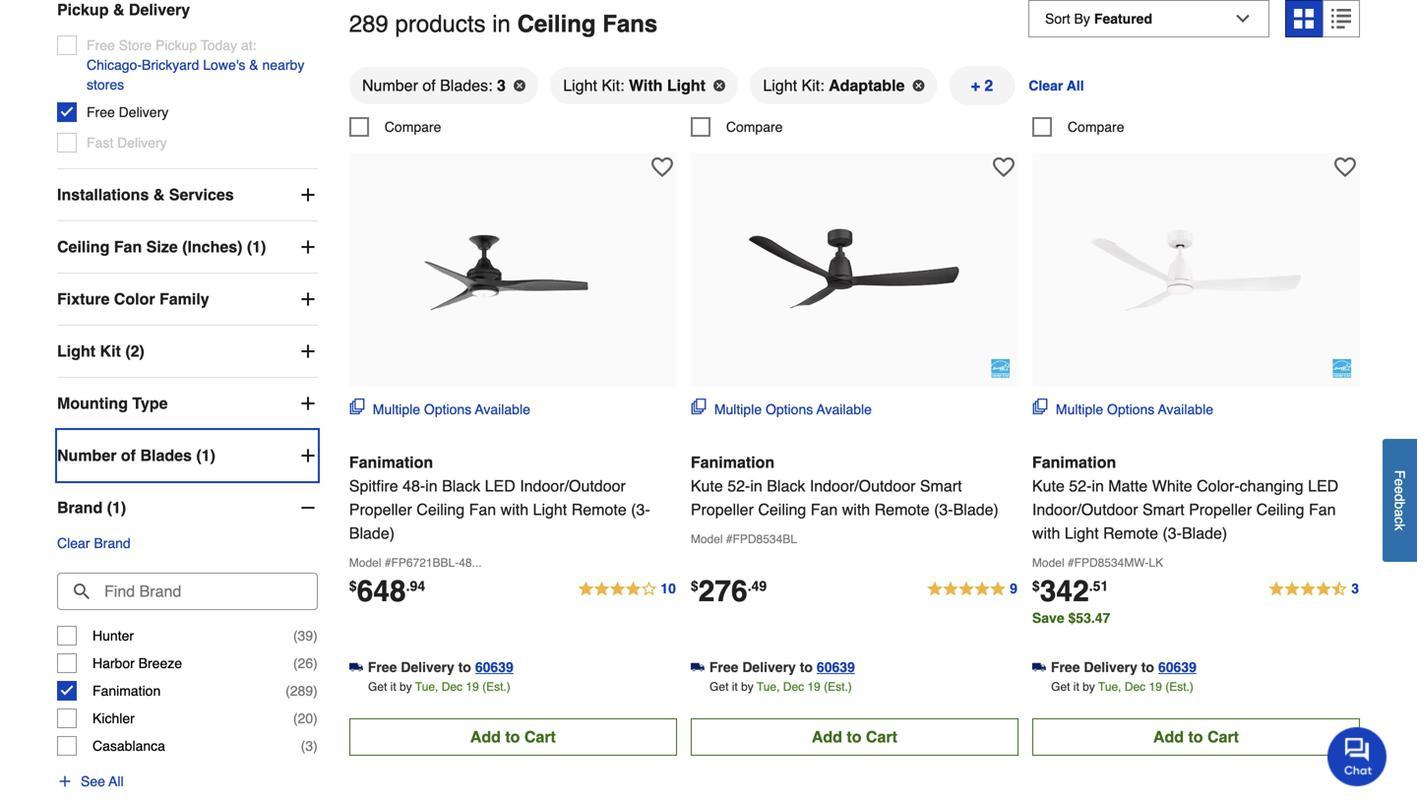 Task type: locate. For each thing, give the bounding box(es) containing it.
1002625432 element
[[1033, 117, 1125, 137]]

19
[[466, 680, 479, 694], [808, 680, 821, 694], [1149, 680, 1163, 694]]

truck filled image right ( 26 )
[[349, 661, 363, 674]]

2 kute from the left
[[1033, 477, 1065, 495]]

2 compare from the left
[[726, 119, 783, 135]]

propeller inside fanimation kute 52-in black indoor/outdoor smart propeller ceiling fan with remote (3-blade)
[[691, 501, 754, 519]]

fanimation inside "fanimation spitfire 48-in black led indoor/outdoor propeller ceiling fan with light remote (3- blade)"
[[349, 453, 433, 471]]

1 horizontal spatial number
[[362, 76, 418, 94]]

# for fanimation kute 52-in matte white color-changing led indoor/outdoor smart propeller ceiling fan with light remote (3-blade)
[[1068, 556, 1075, 570]]

led right the 48- at left
[[485, 477, 516, 495]]

close circle filled image for 3
[[514, 80, 526, 91]]

close circle filled image
[[913, 80, 925, 91]]

19 for second 60639 button from the left
[[808, 680, 821, 694]]

lowe's
[[203, 57, 246, 73]]

model
[[691, 533, 723, 546], [349, 556, 381, 570], [1033, 556, 1065, 570]]

2 get from the left
[[710, 680, 729, 694]]

0 horizontal spatial blade)
[[349, 524, 395, 542]]

1 horizontal spatial kit:
[[802, 76, 825, 94]]

nearby
[[262, 57, 305, 73]]

get it by tue, dec 19 (est.) for second 60639 button from the left
[[710, 680, 852, 694]]

options up "matte"
[[1108, 402, 1155, 417]]

of left blades:
[[423, 76, 436, 94]]

3 (est.) from the left
[[1166, 680, 1194, 694]]

0 horizontal spatial 52-
[[728, 477, 751, 495]]

2 multiple options available from the left
[[715, 402, 872, 417]]

k
[[1393, 524, 1408, 531]]

) up 26
[[313, 628, 318, 644]]

3 inside 4.5 stars "image"
[[1352, 581, 1360, 597]]

3 60639 from the left
[[1159, 660, 1197, 675]]

2 horizontal spatial truck filled image
[[1033, 661, 1046, 674]]

2 horizontal spatial cart
[[1208, 728, 1240, 746]]

0 horizontal spatial get it by tue, dec 19 (est.)
[[368, 680, 511, 694]]

ceiling up fixture
[[57, 238, 110, 256]]

it for 'truck filled' image for first 60639 button from right
[[1074, 680, 1080, 694]]

it down the save $53.47
[[1074, 680, 1080, 694]]

clear down brand (1)
[[57, 536, 90, 551]]

plus image for mounting type
[[298, 394, 318, 414]]

1 horizontal spatial 289
[[349, 10, 389, 37]]

(1) right '(inches)'
[[247, 238, 266, 256]]

in inside "fanimation spitfire 48-in black led indoor/outdoor propeller ceiling fan with light remote (3- blade)"
[[425, 477, 438, 495]]

1 horizontal spatial #
[[726, 533, 733, 546]]

1 horizontal spatial by
[[741, 680, 754, 694]]

black inside fanimation kute 52-in black indoor/outdoor smart propeller ceiling fan with remote (3-blade)
[[767, 477, 806, 495]]

1 vertical spatial brand
[[94, 536, 131, 551]]

tue,
[[415, 680, 438, 694], [757, 680, 780, 694], [1099, 680, 1122, 694]]

52- inside fanimation kute 52-in black indoor/outdoor smart propeller ceiling fan with remote (3-blade)
[[728, 477, 751, 495]]

kit: for with
[[602, 76, 625, 94]]

1 horizontal spatial blade)
[[954, 501, 999, 519]]

(est.) for second 60639 button from the left
[[824, 680, 852, 694]]

0 horizontal spatial energy star qualified image
[[991, 359, 1011, 378]]

2 plus image from the top
[[298, 237, 318, 257]]

(3- up the lk
[[1163, 524, 1182, 542]]

0 horizontal spatial multiple options available
[[373, 402, 531, 417]]

289 up ( 20 )
[[290, 683, 313, 699]]

$ 342 .51
[[1033, 574, 1109, 608]]

truck filled image for second 60639 button from the left
[[691, 661, 705, 674]]

indoor/outdoor
[[520, 477, 626, 495], [810, 477, 916, 495], [1033, 501, 1139, 519]]

1 horizontal spatial 60639
[[817, 660, 855, 675]]

2 kit: from the left
[[802, 76, 825, 94]]

2 $ from the left
[[691, 578, 699, 594]]

$ right 9
[[1033, 578, 1040, 594]]

fan
[[114, 238, 142, 256], [469, 501, 496, 519], [811, 501, 838, 519], [1309, 501, 1337, 519]]

3 multiple options available from the left
[[1056, 402, 1214, 417]]

& down at:
[[249, 57, 259, 73]]

multiple options available up fanimation kute 52-in black indoor/outdoor smart propeller ceiling fan with remote (3-blade)
[[715, 402, 872, 417]]

multiple options available up the 48- at left
[[373, 402, 531, 417]]

energy star qualified image
[[991, 359, 1011, 378], [1333, 359, 1353, 378]]

0 horizontal spatial 19
[[466, 680, 479, 694]]

26
[[298, 656, 313, 672]]

compare inside "1002537620" element
[[726, 119, 783, 135]]

propeller inside fanimation kute 52-in matte white color-changing led indoor/outdoor smart propeller ceiling fan with light remote (3-blade)
[[1189, 501, 1252, 519]]

multiple options available for 'multiple options available' link associated with the fanimationkute 52-in matte white color-changing led indoor/outdoor smart propeller ceiling fan with light remote (3-blade) "element"
[[1056, 402, 1214, 417]]

1 tue, from the left
[[415, 680, 438, 694]]

plus image for ceiling fan size (inches)
[[298, 237, 318, 257]]

2 horizontal spatial available
[[1159, 402, 1214, 417]]

in
[[492, 10, 511, 37], [425, 477, 438, 495], [751, 477, 763, 495], [1092, 477, 1104, 495]]

delivery up free store pickup today at:
[[129, 1, 190, 19]]

1 kit: from the left
[[602, 76, 625, 94]]

1 dec from the left
[[442, 680, 463, 694]]

black for indoor/outdoor
[[767, 477, 806, 495]]

2 add from the left
[[812, 728, 843, 746]]

truck filled image
[[349, 661, 363, 674], [691, 661, 705, 674], [1033, 661, 1046, 674]]

1 (est.) from the left
[[482, 680, 511, 694]]

(
[[293, 628, 298, 644], [293, 656, 298, 672], [286, 683, 290, 699], [293, 711, 298, 727], [301, 738, 306, 754]]

1 horizontal spatial multiple options available link
[[691, 399, 872, 419]]

plus image for light kit
[[298, 342, 318, 361]]

2 horizontal spatial remote
[[1104, 524, 1159, 542]]

( 20 )
[[293, 711, 318, 727]]

1 get from the left
[[368, 680, 387, 694]]

2 horizontal spatial options
[[1108, 402, 1155, 417]]

( for 26
[[293, 656, 298, 672]]

1 horizontal spatial (est.)
[[824, 680, 852, 694]]

1 propeller from the left
[[349, 501, 412, 519]]

3 dec from the left
[[1125, 680, 1146, 694]]

options up the 48- at left
[[424, 402, 472, 417]]

( 289 )
[[286, 683, 318, 699]]

clear inside button
[[1029, 78, 1064, 93]]

2 horizontal spatial add
[[1154, 728, 1184, 746]]

52- left "matte"
[[1069, 477, 1092, 495]]

propeller down the spitfire
[[349, 501, 412, 519]]

brand down brand (1)
[[94, 536, 131, 551]]

2 dec from the left
[[783, 680, 804, 694]]

truck filled image down 276
[[691, 661, 705, 674]]

add
[[470, 728, 501, 746], [812, 728, 843, 746], [1154, 728, 1184, 746]]

(1) right blades
[[196, 447, 216, 465]]

2 multiple options available link from the left
[[691, 399, 872, 419]]

clear for clear all
[[1029, 78, 1064, 93]]

available up white at the right of page
[[1159, 402, 1214, 417]]

fanimation up the spitfire
[[349, 453, 433, 471]]

size
[[146, 238, 178, 256]]

2 it from the left
[[732, 680, 738, 694]]

heart outline image
[[993, 156, 1015, 178], [1335, 156, 1357, 178]]

2 (est.) from the left
[[824, 680, 852, 694]]

e up d
[[1393, 479, 1408, 486]]

3 tue, from the left
[[1099, 680, 1122, 694]]

kute left "matte"
[[1033, 477, 1065, 495]]

1 multiple from the left
[[373, 402, 420, 417]]

2 horizontal spatial $
[[1033, 578, 1040, 594]]

1 black from the left
[[442, 477, 481, 495]]

dec for first 60639 button from right
[[1125, 680, 1146, 694]]

0 horizontal spatial dec
[[442, 680, 463, 694]]

smart inside fanimation kute 52-in matte white color-changing led indoor/outdoor smart propeller ceiling fan with light remote (3-blade)
[[1143, 501, 1185, 519]]

get right ( 289 )
[[368, 680, 387, 694]]

$ left the .94
[[349, 578, 357, 594]]

plus image for number of blades
[[298, 446, 318, 466]]

options for fanimationkute 52-in black indoor/outdoor smart propeller ceiling fan with remote (3-blade) element on the top of page 'multiple options available' link
[[766, 402, 813, 417]]

pickup
[[57, 1, 109, 19], [156, 37, 197, 53]]

2 free delivery to 60639 from the left
[[710, 660, 855, 675]]

ceiling inside "fanimation spitfire 48-in black led indoor/outdoor propeller ceiling fan with light remote (3- blade)"
[[417, 501, 465, 519]]

ceiling left the fans
[[517, 10, 596, 37]]

clear brand
[[57, 536, 131, 551]]

3 truck filled image from the left
[[1033, 661, 1046, 674]]

0 horizontal spatial tue,
[[415, 680, 438, 694]]

pickup up chicago-
[[57, 1, 109, 19]]

compare down light kit: adaptable
[[726, 119, 783, 135]]

289 left products
[[349, 10, 389, 37]]

all inside button
[[1067, 78, 1085, 93]]

(est.)
[[482, 680, 511, 694], [824, 680, 852, 694], [1166, 680, 1194, 694]]

2 truck filled image from the left
[[691, 661, 705, 674]]

2 horizontal spatial (est.)
[[1166, 680, 1194, 694]]

10
[[661, 581, 676, 597]]

fan inside fanimation kute 52-in matte white color-changing led indoor/outdoor smart propeller ceiling fan with light remote (3-blade)
[[1309, 501, 1337, 519]]

kute
[[691, 477, 723, 495], [1033, 477, 1065, 495]]

model # fp6721bbl-48...
[[349, 556, 482, 570]]

get down 276
[[710, 680, 729, 694]]

free delivery to 60639 for second 60639 button from the left
[[710, 660, 855, 675]]

2 19 from the left
[[808, 680, 821, 694]]

light kit (2)
[[57, 342, 145, 360]]

3 it from the left
[[1074, 680, 1080, 694]]

1 horizontal spatial model
[[691, 533, 723, 546]]

0 horizontal spatial it
[[391, 680, 396, 694]]

it right ( 289 )
[[391, 680, 396, 694]]

by
[[400, 680, 412, 694], [741, 680, 754, 694], [1083, 680, 1096, 694]]

type
[[132, 394, 168, 413]]

289
[[349, 10, 389, 37], [290, 683, 313, 699]]

plus image
[[298, 185, 318, 205], [298, 237, 318, 257], [298, 290, 318, 309], [298, 446, 318, 466]]

compare for 1001006182 'element' at top
[[385, 119, 441, 135]]

remote inside fanimation kute 52-in black indoor/outdoor smart propeller ceiling fan with remote (3-blade)
[[875, 501, 930, 519]]

0 horizontal spatial (est.)
[[482, 680, 511, 694]]

2 horizontal spatial 3
[[1352, 581, 1360, 597]]

1 horizontal spatial available
[[817, 402, 872, 417]]

fan inside fanimation kute 52-in black indoor/outdoor smart propeller ceiling fan with remote (3-blade)
[[811, 501, 838, 519]]

propeller down color-
[[1189, 501, 1252, 519]]

1 multiple options available from the left
[[373, 402, 531, 417]]

3 ) from the top
[[313, 683, 318, 699]]

0 horizontal spatial by
[[400, 680, 412, 694]]

multiple options available link for fanimationkute 52-in black indoor/outdoor smart propeller ceiling fan with remote (3-blade) element on the top of page
[[691, 399, 872, 419]]

1 close circle filled image from the left
[[514, 80, 526, 91]]

multiple options available up "matte"
[[1056, 402, 1214, 417]]

black right the 48- at left
[[442, 477, 481, 495]]

1 ) from the top
[[313, 628, 318, 644]]

$ inside $ 276 .49
[[691, 578, 699, 594]]

3 available from the left
[[1159, 402, 1214, 417]]

options
[[424, 402, 472, 417], [766, 402, 813, 417], [1108, 402, 1155, 417]]

fanimation kute 52-in black indoor/outdoor smart propeller ceiling fan with remote (3-blade) image
[[747, 162, 963, 379]]

get for 'truck filled' image related to third 60639 button from right
[[368, 680, 387, 694]]

0 horizontal spatial add to cart
[[470, 728, 556, 746]]

color
[[114, 290, 155, 308]]

2 horizontal spatial dec
[[1125, 680, 1146, 694]]

multiple
[[373, 402, 420, 417], [715, 402, 762, 417], [1056, 402, 1104, 417]]

) for ( 26 )
[[313, 656, 318, 672]]

1 vertical spatial smart
[[1143, 501, 1185, 519]]

all inside button
[[109, 774, 124, 790]]

0 vertical spatial 3
[[497, 76, 506, 94]]

clear up 1002625432 element on the top right of the page
[[1029, 78, 1064, 93]]

free delivery
[[87, 104, 169, 120]]

free delivery to 60639 down $53.47
[[1051, 660, 1197, 675]]

propeller up model # fpd8534bl
[[691, 501, 754, 519]]

60639 for third 60639 button from right
[[475, 660, 514, 675]]

4 plus image from the top
[[298, 446, 318, 466]]

1 it from the left
[[391, 680, 396, 694]]

$ inside "$ 648 .94"
[[349, 578, 357, 594]]

2 horizontal spatial add to cart
[[1154, 728, 1240, 746]]

by down "$ 648 .94"
[[400, 680, 412, 694]]

ceiling down the 48- at left
[[417, 501, 465, 519]]

(est.) for third 60639 button from right
[[482, 680, 511, 694]]

1 options from the left
[[424, 402, 472, 417]]

actual price $342.51 element
[[1033, 574, 1109, 608]]

2 ) from the top
[[313, 656, 318, 672]]

kute up model # fpd8534bl
[[691, 477, 723, 495]]

(3-
[[631, 501, 650, 519], [934, 501, 954, 519], [1163, 524, 1182, 542]]

0 horizontal spatial indoor/outdoor
[[520, 477, 626, 495]]

276
[[699, 574, 748, 608]]

1 horizontal spatial &
[[153, 186, 165, 204]]

of left blades
[[121, 447, 136, 465]]

2 horizontal spatial get it by tue, dec 19 (est.)
[[1052, 680, 1194, 694]]

kute inside fanimation kute 52-in black indoor/outdoor smart propeller ceiling fan with remote (3-blade)
[[691, 477, 723, 495]]

kit: left with
[[602, 76, 625, 94]]

0 horizontal spatial $
[[349, 578, 357, 594]]

1 60639 from the left
[[475, 660, 514, 675]]

2 horizontal spatial 19
[[1149, 680, 1163, 694]]

1 compare from the left
[[385, 119, 441, 135]]

0 horizontal spatial kute
[[691, 477, 723, 495]]

model for spitfire 48-in black led indoor/outdoor propeller ceiling fan with light remote (3- blade)
[[349, 556, 381, 570]]

2 black from the left
[[767, 477, 806, 495]]

harbor breeze
[[93, 656, 182, 672]]

(1) up clear brand
[[107, 499, 126, 517]]

fanimation inside fanimation kute 52-in black indoor/outdoor smart propeller ceiling fan with remote (3-blade)
[[691, 453, 775, 471]]

$ 648 .94
[[349, 574, 425, 608]]

1 heart outline image from the left
[[993, 156, 1015, 178]]

1 get it by tue, dec 19 (est.) from the left
[[368, 680, 511, 694]]

list box
[[349, 66, 1361, 117]]

close circle filled image
[[514, 80, 526, 91], [714, 80, 726, 91]]

compare inside 1002625432 element
[[1068, 119, 1125, 135]]

0 horizontal spatial 60639
[[475, 660, 514, 675]]

2 horizontal spatial add to cart button
[[1033, 719, 1361, 756]]

3 options from the left
[[1108, 402, 1155, 417]]

1 horizontal spatial of
[[423, 76, 436, 94]]

installations & services
[[57, 186, 234, 204]]

1 vertical spatial of
[[121, 447, 136, 465]]

0 vertical spatial number
[[362, 76, 418, 94]]

fanimation for kute 52-in matte white color-changing led indoor/outdoor smart propeller ceiling fan with light remote (3-blade)
[[1033, 453, 1117, 471]]

2 cart from the left
[[866, 728, 898, 746]]

fanimation up "matte"
[[1033, 453, 1117, 471]]

2 available from the left
[[817, 402, 872, 417]]

kute inside fanimation kute 52-in matte white color-changing led indoor/outdoor smart propeller ceiling fan with light remote (3-blade)
[[1033, 477, 1065, 495]]

1 60639 button from the left
[[475, 658, 514, 677]]

indoor/outdoor inside fanimation kute 52-in matte white color-changing led indoor/outdoor smart propeller ceiling fan with light remote (3-blade)
[[1033, 501, 1139, 519]]

2 led from the left
[[1308, 477, 1339, 495]]

3 plus image from the top
[[298, 290, 318, 309]]

.51
[[1090, 578, 1109, 594]]

ceiling fan size (inches) (1)
[[57, 238, 266, 256]]

clear inside button
[[57, 536, 90, 551]]

blade) down color-
[[1182, 524, 1228, 542]]

0 vertical spatial &
[[113, 1, 125, 19]]

installations
[[57, 186, 149, 204]]

free delivery to 60639 down the .94
[[368, 660, 514, 675]]

1 horizontal spatial close circle filled image
[[714, 80, 726, 91]]

1 available from the left
[[475, 402, 531, 417]]

2 options from the left
[[766, 402, 813, 417]]

delivery down .49
[[743, 660, 796, 675]]

60639 for second 60639 button from the left
[[817, 660, 855, 675]]

0 horizontal spatial with
[[501, 501, 529, 519]]

plus image inside the fixture color family button
[[298, 290, 318, 309]]

options for third 'multiple options available' link from the right
[[424, 402, 472, 417]]

cart for 2nd add to cart button from left
[[866, 728, 898, 746]]

0 horizontal spatial get
[[368, 680, 387, 694]]

1 19 from the left
[[466, 680, 479, 694]]

)
[[313, 628, 318, 644], [313, 656, 318, 672], [313, 683, 318, 699], [313, 711, 318, 727], [313, 738, 318, 754]]

2 horizontal spatial (1)
[[247, 238, 266, 256]]

0 horizontal spatial (3-
[[631, 501, 650, 519]]

3 19 from the left
[[1149, 680, 1163, 694]]

1 $ from the left
[[349, 578, 357, 594]]

2 horizontal spatial by
[[1083, 680, 1096, 694]]

1 horizontal spatial get it by tue, dec 19 (est.)
[[710, 680, 852, 694]]

multiple options available link
[[349, 399, 531, 419], [691, 399, 872, 419], [1033, 399, 1214, 419]]

1 horizontal spatial cart
[[866, 728, 898, 746]]

propeller
[[349, 501, 412, 519], [691, 501, 754, 519], [1189, 501, 1252, 519]]

3 get from the left
[[1052, 680, 1071, 694]]

pickup up brickyard
[[156, 37, 197, 53]]

tue, for first 60639 button from right
[[1099, 680, 1122, 694]]

1 horizontal spatial remote
[[875, 501, 930, 519]]

(est.) for first 60639 button from right
[[1166, 680, 1194, 694]]

delivery
[[129, 1, 190, 19], [119, 104, 169, 120], [117, 135, 167, 151], [401, 660, 455, 675], [743, 660, 796, 675], [1084, 660, 1138, 675]]

2 horizontal spatial 60639
[[1159, 660, 1197, 675]]

2 horizontal spatial compare
[[1068, 119, 1125, 135]]

$ right 10
[[691, 578, 699, 594]]

led right changing
[[1308, 477, 1339, 495]]

1 plus image from the top
[[298, 185, 318, 205]]

model for kute 52-in matte white color-changing led indoor/outdoor smart propeller ceiling fan with light remote (3-blade)
[[1033, 556, 1065, 570]]

0 horizontal spatial propeller
[[349, 501, 412, 519]]

with inside fanimation kute 52-in black indoor/outdoor smart propeller ceiling fan with remote (3-blade)
[[842, 501, 870, 519]]

2 horizontal spatial multiple
[[1056, 402, 1104, 417]]

changing
[[1240, 477, 1304, 495]]

model for kute 52-in black indoor/outdoor smart propeller ceiling fan with remote (3-blade)
[[691, 533, 723, 546]]

products
[[395, 10, 486, 37]]

3 compare from the left
[[1068, 119, 1125, 135]]

.94
[[406, 578, 425, 594]]

available up fanimation kute 52-in black indoor/outdoor smart propeller ceiling fan with remote (3-blade)
[[817, 402, 872, 417]]

fanimation down harbor breeze
[[93, 683, 161, 699]]

blade) down the spitfire
[[349, 524, 395, 542]]

fanimation inside fanimation kute 52-in matte white color-changing led indoor/outdoor smart propeller ceiling fan with light remote (3-blade)
[[1033, 453, 1117, 471]]

options up fanimation kute 52-in black indoor/outdoor smart propeller ceiling fan with remote (3-blade)
[[766, 402, 813, 417]]

1 energy star qualified image from the left
[[991, 359, 1011, 378]]

1 kute from the left
[[691, 477, 723, 495]]

blade) up 5 stars image
[[954, 501, 999, 519]]

(3- inside fanimation kute 52-in black indoor/outdoor smart propeller ceiling fan with remote (3-blade)
[[934, 501, 954, 519]]

get it by tue, dec 19 (est.)
[[368, 680, 511, 694], [710, 680, 852, 694], [1052, 680, 1194, 694]]

led inside fanimation kute 52-in matte white color-changing led indoor/outdoor smart propeller ceiling fan with light remote (3-blade)
[[1308, 477, 1339, 495]]

brand
[[57, 499, 103, 517], [94, 536, 131, 551]]

# up actual price $648.94 element on the left bottom of the page
[[385, 556, 391, 570]]

48-
[[403, 477, 425, 495]]

1 horizontal spatial kute
[[1033, 477, 1065, 495]]

0 vertical spatial smart
[[920, 477, 962, 495]]

0 horizontal spatial heart outline image
[[993, 156, 1015, 178]]

2 heart outline image from the left
[[1335, 156, 1357, 178]]

19 for first 60639 button from right
[[1149, 680, 1163, 694]]

energy star qualified image for fanimationkute 52-in black indoor/outdoor smart propeller ceiling fan with remote (3-blade) element on the top of page
[[991, 359, 1011, 378]]

compare
[[385, 119, 441, 135], [726, 119, 783, 135], [1068, 119, 1125, 135]]

actual price $648.94 element
[[349, 574, 425, 608]]

2 52- from the left
[[1069, 477, 1092, 495]]

all right see
[[109, 774, 124, 790]]

1 horizontal spatial heart outline image
[[1335, 156, 1357, 178]]

#
[[726, 533, 733, 546], [385, 556, 391, 570], [1068, 556, 1075, 570]]

0 horizontal spatial all
[[109, 774, 124, 790]]

0 horizontal spatial of
[[121, 447, 136, 465]]

52- for matte
[[1069, 477, 1092, 495]]

) down ( 20 )
[[313, 738, 318, 754]]

fp6721bbl-
[[391, 556, 459, 570]]

by down $53.47
[[1083, 680, 1096, 694]]

1 cart from the left
[[525, 728, 556, 746]]

) up ( 20 )
[[313, 683, 318, 699]]

in inside fanimation kute 52-in black indoor/outdoor smart propeller ceiling fan with remote (3-blade)
[[751, 477, 763, 495]]

1 52- from the left
[[728, 477, 751, 495]]

1 horizontal spatial smart
[[1143, 501, 1185, 519]]

1 horizontal spatial (1)
[[196, 447, 216, 465]]

3 get it by tue, dec 19 (est.) from the left
[[1052, 680, 1194, 694]]

2 horizontal spatial tue,
[[1099, 680, 1122, 694]]

1 truck filled image from the left
[[349, 661, 363, 674]]

remote inside fanimation kute 52-in matte white color-changing led indoor/outdoor smart propeller ceiling fan with light remote (3-blade)
[[1104, 524, 1159, 542]]

kute for kute 52-in matte white color-changing led indoor/outdoor smart propeller ceiling fan with light remote (3-blade)
[[1033, 477, 1065, 495]]

2 60639 from the left
[[817, 660, 855, 675]]

compare inside 1001006182 'element'
[[385, 119, 441, 135]]

4 ) from the top
[[313, 711, 318, 727]]

it down actual price $276.49 element
[[732, 680, 738, 694]]

3 propeller from the left
[[1189, 501, 1252, 519]]

2 multiple from the left
[[715, 402, 762, 417]]

0 horizontal spatial smart
[[920, 477, 962, 495]]

smart
[[920, 477, 962, 495], [1143, 501, 1185, 519]]

plus image inside mounting type button
[[298, 394, 318, 414]]

1002537620 element
[[691, 117, 783, 137]]

2 horizontal spatial blade)
[[1182, 524, 1228, 542]]

0 horizontal spatial add
[[470, 728, 501, 746]]

1 horizontal spatial tue,
[[757, 680, 780, 694]]

52- up model # fpd8534bl
[[728, 477, 751, 495]]

1 horizontal spatial add
[[812, 728, 843, 746]]

2 vertical spatial &
[[153, 186, 165, 204]]

free delivery to 60639 down .49
[[710, 660, 855, 675]]

1 free delivery to 60639 from the left
[[368, 660, 514, 675]]

free down the save $53.47
[[1051, 660, 1081, 675]]

delivery down the .94
[[401, 660, 455, 675]]

1 horizontal spatial 60639 button
[[817, 658, 855, 677]]

fanimationkute 52-in black indoor/outdoor smart propeller ceiling fan with remote (3-blade) element
[[691, 152, 1019, 387]]

truck filled image down save
[[1033, 661, 1046, 674]]

close circle filled image up "1002537620" element at top
[[714, 80, 726, 91]]

0 horizontal spatial options
[[424, 402, 472, 417]]

get down the save $53.47
[[1052, 680, 1071, 694]]

1 horizontal spatial 19
[[808, 680, 821, 694]]

remote
[[572, 501, 627, 519], [875, 501, 930, 519], [1104, 524, 1159, 542]]

compare down clear all
[[1068, 119, 1125, 135]]

3 multiple from the left
[[1056, 402, 1104, 417]]

all for see all
[[109, 774, 124, 790]]

ceiling up fpd8534bl
[[758, 501, 807, 519]]

52- for black
[[728, 477, 751, 495]]

led
[[485, 477, 516, 495], [1308, 477, 1339, 495]]

fanimation up model # fpd8534bl
[[691, 453, 775, 471]]

1 vertical spatial 3
[[1352, 581, 1360, 597]]

(3- up 10 button
[[631, 501, 650, 519]]

minus image
[[298, 498, 318, 518]]

52-
[[728, 477, 751, 495], [1069, 477, 1092, 495]]

at:
[[241, 37, 256, 53]]

0 vertical spatial brand
[[57, 499, 103, 517]]

today
[[201, 37, 237, 53]]

blade)
[[954, 501, 999, 519], [349, 524, 395, 542], [1182, 524, 1228, 542]]

black inside "fanimation spitfire 48-in black led indoor/outdoor propeller ceiling fan with light remote (3- blade)"
[[442, 477, 481, 495]]

dec for third 60639 button from right
[[442, 680, 463, 694]]

2 horizontal spatial propeller
[[1189, 501, 1252, 519]]

2 energy star qualified image from the left
[[1333, 359, 1353, 378]]

with inside "fanimation spitfire 48-in black led indoor/outdoor propeller ceiling fan with light remote (3- blade)"
[[501, 501, 529, 519]]

3 multiple options available link from the left
[[1033, 399, 1214, 419]]

add to cart
[[470, 728, 556, 746], [812, 728, 898, 746], [1154, 728, 1240, 746]]

clear
[[1029, 78, 1064, 93], [57, 536, 90, 551]]

0 horizontal spatial number
[[57, 447, 117, 465]]

of
[[423, 76, 436, 94], [121, 447, 136, 465]]

& up the store
[[113, 1, 125, 19]]

all up 1002625432 element on the top right of the page
[[1067, 78, 1085, 93]]

1 led from the left
[[485, 477, 516, 495]]

clear for clear brand
[[57, 536, 90, 551]]

pickup & delivery
[[57, 1, 190, 19]]

2 tue, from the left
[[757, 680, 780, 694]]

3 by from the left
[[1083, 680, 1096, 694]]

indoor/outdoor inside fanimation kute 52-in black indoor/outdoor smart propeller ceiling fan with remote (3-blade)
[[810, 477, 916, 495]]

1 vertical spatial (1)
[[196, 447, 216, 465]]

0 horizontal spatial available
[[475, 402, 531, 417]]

black for led
[[442, 477, 481, 495]]

with for remote
[[842, 501, 870, 519]]

number up brand (1)
[[57, 447, 117, 465]]

plus image
[[298, 342, 318, 361], [298, 394, 318, 414], [57, 774, 73, 790]]

energy star qualified image inside fanimationkute 52-in black indoor/outdoor smart propeller ceiling fan with remote (3-blade) element
[[991, 359, 1011, 378]]

0 vertical spatial (1)
[[247, 238, 266, 256]]

3 $ from the left
[[1033, 578, 1040, 594]]

close circle filled image for light
[[714, 80, 726, 91]]

$ inside $ 342 .51
[[1033, 578, 1040, 594]]

1 horizontal spatial add to cart
[[812, 728, 898, 746]]

(1)
[[247, 238, 266, 256], [196, 447, 216, 465], [107, 499, 126, 517]]

tue, for second 60639 button from the left
[[757, 680, 780, 694]]

get it by tue, dec 19 (est.) for third 60639 button from right
[[368, 680, 511, 694]]

chicago-
[[87, 57, 142, 73]]

compare down number of blades: 3
[[385, 119, 441, 135]]

e
[[1393, 479, 1408, 486], [1393, 486, 1408, 494]]

48...
[[459, 556, 482, 570]]

5 ) from the top
[[313, 738, 318, 754]]

ceiling inside fanimation kute 52-in matte white color-changing led indoor/outdoor smart propeller ceiling fan with light remote (3-blade)
[[1257, 501, 1305, 519]]

1 vertical spatial pickup
[[156, 37, 197, 53]]

ceiling down changing
[[1257, 501, 1305, 519]]

# up actual price $342.51 element
[[1068, 556, 1075, 570]]

2 by from the left
[[741, 680, 754, 694]]

0 horizontal spatial cart
[[525, 728, 556, 746]]

2 propeller from the left
[[691, 501, 754, 519]]

plus image for installations & services
[[298, 185, 318, 205]]

(3- up "9" button
[[934, 501, 954, 519]]

& for services
[[153, 186, 165, 204]]

propeller inside "fanimation spitfire 48-in black led indoor/outdoor propeller ceiling fan with light remote (3- blade)"
[[349, 501, 412, 519]]

3 button
[[1268, 578, 1361, 601]]

fanimation spitfire 48-in black led indoor/outdoor propeller ceiling fan with light remote (3-blade) image
[[405, 162, 622, 379]]

black up fpd8534bl
[[767, 477, 806, 495]]

0 horizontal spatial (1)
[[107, 499, 126, 517]]

648
[[357, 574, 406, 608]]

number for number of blades: 3
[[362, 76, 418, 94]]

4.5 stars image
[[1268, 578, 1361, 601]]

brand up clear brand
[[57, 499, 103, 517]]

free delivery to 60639 for first 60639 button from right
[[1051, 660, 1197, 675]]

propeller for spitfire
[[349, 501, 412, 519]]

0 horizontal spatial free delivery to 60639
[[368, 660, 514, 675]]

1 horizontal spatial energy star qualified image
[[1333, 359, 1353, 378]]

it for 'truck filled' image for second 60639 button from the left
[[732, 680, 738, 694]]

in up fpd8534bl
[[751, 477, 763, 495]]

1 horizontal spatial $
[[691, 578, 699, 594]]

2 60639 button from the left
[[817, 658, 855, 677]]

1 horizontal spatial with
[[842, 501, 870, 519]]

model up 648 on the bottom of page
[[349, 556, 381, 570]]

2 close circle filled image from the left
[[714, 80, 726, 91]]

2 get it by tue, dec 19 (est.) from the left
[[710, 680, 852, 694]]

plus image inside installations & services button
[[298, 185, 318, 205]]

# for fanimation spitfire 48-in black led indoor/outdoor propeller ceiling fan with light remote (3- blade)
[[385, 556, 391, 570]]

free down 276
[[710, 660, 739, 675]]

in inside fanimation kute 52-in matte white color-changing led indoor/outdoor smart propeller ceiling fan with light remote (3-blade)
[[1092, 477, 1104, 495]]

add to cart button
[[349, 719, 677, 756], [691, 719, 1019, 756], [1033, 719, 1361, 756]]

e up 'b'
[[1393, 486, 1408, 494]]

0 horizontal spatial &
[[113, 1, 125, 19]]

0 horizontal spatial 3
[[306, 738, 313, 754]]

model up 342
[[1033, 556, 1065, 570]]

1 add from the left
[[470, 728, 501, 746]]

with
[[501, 501, 529, 519], [842, 501, 870, 519], [1033, 524, 1061, 542]]

2 horizontal spatial get
[[1052, 680, 1071, 694]]

it
[[391, 680, 396, 694], [732, 680, 738, 694], [1074, 680, 1080, 694]]

) up ( 3 )
[[313, 711, 318, 727]]

1 by from the left
[[400, 680, 412, 694]]

number up 1001006182 'element' at top
[[362, 76, 418, 94]]

) down 39
[[313, 656, 318, 672]]

by down $ 276 .49
[[741, 680, 754, 694]]

clear all button
[[1027, 66, 1087, 105]]

model up 276
[[691, 533, 723, 546]]

3 free delivery to 60639 from the left
[[1051, 660, 1197, 675]]

52- inside fanimation kute 52-in matte white color-changing led indoor/outdoor smart propeller ceiling fan with light remote (3-blade)
[[1069, 477, 1092, 495]]

3 cart from the left
[[1208, 728, 1240, 746]]



Task type: vqa. For each thing, say whether or not it's contained in the screenshot.
the chicago-brickyard lowe's & nearby stores
yes



Task type: describe. For each thing, give the bounding box(es) containing it.
propeller for kute
[[691, 501, 754, 519]]

fanimationkute 52-in matte white color-changing led indoor/outdoor smart propeller ceiling fan with light remote (3-blade) element
[[1033, 152, 1361, 387]]

2 e from the top
[[1393, 486, 1408, 494]]

10 button
[[577, 578, 677, 601]]

( 26 )
[[293, 656, 318, 672]]

fast delivery
[[87, 135, 167, 151]]

light kit: with light
[[563, 76, 706, 94]]

brand (1)
[[57, 499, 126, 517]]

it for 'truck filled' image related to third 60639 button from right
[[391, 680, 396, 694]]

9
[[1010, 581, 1018, 597]]

fanimation spitfire 48-in black led indoor/outdoor propeller ceiling fan with light remote (3- blade)
[[349, 453, 650, 542]]

39
[[298, 628, 313, 644]]

& for delivery
[[113, 1, 125, 19]]

in for fanimation kute 52-in black indoor/outdoor smart propeller ceiling fan with remote (3-blade)
[[751, 477, 763, 495]]

multiple for third 'multiple options available' link from the right
[[373, 402, 420, 417]]

brickyard
[[142, 57, 199, 73]]

heart outline image
[[652, 156, 673, 178]]

fan inside "fanimation spitfire 48-in black led indoor/outdoor propeller ceiling fan with light remote (3- blade)"
[[469, 501, 496, 519]]

chicago-brickyard lowe's & nearby stores button
[[87, 55, 318, 95]]

light inside fanimation kute 52-in matte white color-changing led indoor/outdoor smart propeller ceiling fan with light remote (3-blade)
[[1065, 524, 1099, 542]]

free down 648 on the bottom of page
[[368, 660, 397, 675]]

by for 'truck filled' image related to third 60639 button from right
[[400, 680, 412, 694]]

with
[[629, 76, 663, 94]]

all for clear all
[[1067, 78, 1085, 93]]

) for ( 289 )
[[313, 683, 318, 699]]

kit
[[100, 342, 121, 360]]

energy star qualified image for the fanimationkute 52-in matte white color-changing led indoor/outdoor smart propeller ceiling fan with light remote (3-blade) "element"
[[1333, 359, 1353, 378]]

multiple options available link for the fanimationkute 52-in matte white color-changing led indoor/outdoor smart propeller ceiling fan with light remote (3-blade) "element"
[[1033, 399, 1214, 419]]

0 vertical spatial 289
[[349, 10, 389, 37]]

f
[[1393, 470, 1408, 479]]

light kit: adaptable
[[763, 76, 905, 94]]

chat invite button image
[[1328, 727, 1388, 787]]

2
[[985, 76, 994, 94]]

fpd8534mw-
[[1075, 556, 1149, 570]]

fixture color family button
[[57, 274, 318, 325]]

compare for "1002537620" element at top
[[726, 119, 783, 135]]

delivery up fast delivery
[[119, 104, 169, 120]]

color-
[[1197, 477, 1240, 495]]

(3- inside fanimation kute 52-in matte white color-changing led indoor/outdoor smart propeller ceiling fan with light remote (3-blade)
[[1163, 524, 1182, 542]]

delivery down free delivery
[[117, 135, 167, 151]]

casablanca
[[93, 738, 165, 754]]

(inches)
[[182, 238, 243, 256]]

+ 2
[[971, 76, 994, 94]]

kute for kute 52-in black indoor/outdoor smart propeller ceiling fan with remote (3-blade)
[[691, 477, 723, 495]]

$ for 342
[[1033, 578, 1040, 594]]

( for 20
[[293, 711, 298, 727]]

Find Brand text field
[[57, 573, 318, 610]]

fanimation for kute 52-in black indoor/outdoor smart propeller ceiling fan with remote (3-blade)
[[691, 453, 775, 471]]

spitfire
[[349, 477, 398, 495]]

see
[[81, 774, 105, 790]]

fanimation kute 52-in matte white color-changing led indoor/outdoor smart propeller ceiling fan with light remote (3-blade) image
[[1088, 162, 1305, 379]]

truck filled image for third 60639 button from right
[[349, 661, 363, 674]]

plus image inside 'see all' button
[[57, 774, 73, 790]]

& inside chicago-brickyard lowe's & nearby stores
[[249, 57, 259, 73]]

multiple for 'multiple options available' link associated with the fanimationkute 52-in matte white color-changing led indoor/outdoor smart propeller ceiling fan with light remote (3-blade) "element"
[[1056, 402, 1104, 417]]

1 multiple options available link from the left
[[349, 399, 531, 419]]

1 e from the top
[[1393, 479, 1408, 486]]

2 vertical spatial 3
[[306, 738, 313, 754]]

remote inside "fanimation spitfire 48-in black led indoor/outdoor propeller ceiling fan with light remote (3- blade)"
[[572, 501, 627, 519]]

see all
[[81, 774, 124, 790]]

light inside "fanimation spitfire 48-in black led indoor/outdoor propeller ceiling fan with light remote (3- blade)"
[[533, 501, 567, 519]]

0 vertical spatial pickup
[[57, 1, 109, 19]]

1 horizontal spatial pickup
[[156, 37, 197, 53]]

3 add from the left
[[1154, 728, 1184, 746]]

f e e d b a c k
[[1393, 470, 1408, 531]]

adaptable
[[829, 76, 905, 94]]

number of blades (1)
[[57, 447, 216, 465]]

grid view image
[[1295, 9, 1314, 29]]

$ for 648
[[349, 578, 357, 594]]

cart for third add to cart button
[[1208, 728, 1240, 746]]

multiple options available for third 'multiple options available' link from the right
[[373, 402, 531, 417]]

free delivery to 60639 for third 60639 button from right
[[368, 660, 514, 675]]

( for 289
[[286, 683, 290, 699]]

see all button
[[57, 772, 124, 792]]

d
[[1393, 494, 1408, 502]]

model # fpd8534bl
[[691, 533, 797, 546]]

1001006182 element
[[349, 117, 441, 137]]

compare for 1002625432 element on the top right of the page
[[1068, 119, 1125, 135]]

cart for third add to cart button from the right
[[525, 728, 556, 746]]

$ 276 .49
[[691, 574, 767, 608]]

9 button
[[927, 578, 1019, 601]]

actual price $276.49 element
[[691, 574, 767, 608]]

( for 39
[[293, 628, 298, 644]]

clear brand button
[[57, 534, 131, 553]]

get for 'truck filled' image for second 60639 button from the left
[[710, 680, 729, 694]]

) for ( 3 )
[[313, 738, 318, 754]]

indoor/outdoor inside "fanimation spitfire 48-in black led indoor/outdoor propeller ceiling fan with light remote (3- blade)"
[[520, 477, 626, 495]]

fanimation for spitfire 48-in black led indoor/outdoor propeller ceiling fan with light remote (3- blade)
[[349, 453, 433, 471]]

plus image for fixture color family
[[298, 290, 318, 309]]

+ 2 button
[[950, 66, 1015, 105]]

smart inside fanimation kute 52-in black indoor/outdoor smart propeller ceiling fan with remote (3-blade)
[[920, 477, 962, 495]]

2 add to cart from the left
[[812, 728, 898, 746]]

(2)
[[125, 342, 145, 360]]

blades
[[140, 447, 192, 465]]

save $53.47
[[1033, 610, 1111, 626]]

(3- inside "fanimation spitfire 48-in black led indoor/outdoor propeller ceiling fan with light remote (3- blade)"
[[631, 501, 650, 519]]

dec for second 60639 button from the left
[[783, 680, 804, 694]]

brand inside button
[[94, 536, 131, 551]]

1 add to cart button from the left
[[349, 719, 677, 756]]

) for ( 20 )
[[313, 711, 318, 727]]

available for third 'multiple options available' link from the right
[[475, 402, 531, 417]]

family
[[160, 290, 209, 308]]

harbor
[[93, 656, 135, 672]]

of for blades
[[121, 447, 136, 465]]

blade) inside fanimation kute 52-in black indoor/outdoor smart propeller ceiling fan with remote (3-blade)
[[954, 501, 999, 519]]

save
[[1033, 610, 1065, 626]]

multiple options available for fanimationkute 52-in black indoor/outdoor smart propeller ceiling fan with remote (3-blade) element on the top of page 'multiple options available' link
[[715, 402, 872, 417]]

led inside "fanimation spitfire 48-in black led indoor/outdoor propeller ceiling fan with light remote (3- blade)"
[[485, 477, 516, 495]]

lk
[[1149, 556, 1164, 570]]

clear all
[[1029, 78, 1085, 93]]

mounting type button
[[57, 378, 318, 429]]

hunter
[[93, 628, 134, 644]]

( 39 )
[[293, 628, 318, 644]]

# for fanimation kute 52-in black indoor/outdoor smart propeller ceiling fan with remote (3-blade)
[[726, 533, 733, 546]]

in right products
[[492, 10, 511, 37]]

b
[[1393, 502, 1408, 509]]

ceiling inside fanimation kute 52-in black indoor/outdoor smart propeller ceiling fan with remote (3-blade)
[[758, 501, 807, 519]]

free up chicago-
[[87, 37, 115, 53]]

get for 'truck filled' image for first 60639 button from right
[[1052, 680, 1071, 694]]

breeze
[[139, 656, 182, 672]]

1 add to cart from the left
[[470, 728, 556, 746]]

with for light
[[501, 501, 529, 519]]

$ for 276
[[691, 578, 699, 594]]

multiple for fanimationkute 52-in black indoor/outdoor smart propeller ceiling fan with remote (3-blade) element on the top of page 'multiple options available' link
[[715, 402, 762, 417]]

list view image
[[1332, 9, 1352, 29]]

19 for third 60639 button from right
[[466, 680, 479, 694]]

model # fpd8534mw-lk
[[1033, 556, 1164, 570]]

available for fanimationkute 52-in black indoor/outdoor smart propeller ceiling fan with remote (3-blade) element on the top of page 'multiple options available' link
[[817, 402, 872, 417]]

3 add to cart from the left
[[1154, 728, 1240, 746]]

by for 'truck filled' image for second 60639 button from the left
[[741, 680, 754, 694]]

2 vertical spatial (1)
[[107, 499, 126, 517]]

installations & services button
[[57, 169, 318, 221]]

by for 'truck filled' image for first 60639 button from right
[[1083, 680, 1096, 694]]

( for 3
[[301, 738, 306, 754]]

list box containing number of blades:
[[349, 66, 1361, 117]]

5 stars image
[[927, 578, 1019, 601]]

20
[[298, 711, 313, 727]]

c
[[1393, 517, 1408, 524]]

fanimation kute 52-in black indoor/outdoor smart propeller ceiling fan with remote (3-blade)
[[691, 453, 999, 519]]

) for ( 39 )
[[313, 628, 318, 644]]

fpd8534bl
[[733, 533, 797, 546]]

3 add to cart button from the left
[[1033, 719, 1361, 756]]

get it by tue, dec 19 (est.) for first 60639 button from right
[[1052, 680, 1194, 694]]

with inside fanimation kute 52-in matte white color-changing led indoor/outdoor smart propeller ceiling fan with light remote (3-blade)
[[1033, 524, 1061, 542]]

mounting
[[57, 394, 128, 413]]

stores
[[87, 77, 124, 93]]

tue, for third 60639 button from right
[[415, 680, 438, 694]]

a
[[1393, 509, 1408, 517]]

available for 'multiple options available' link associated with the fanimationkute 52-in matte white color-changing led indoor/outdoor smart propeller ceiling fan with light remote (3-blade) "element"
[[1159, 402, 1214, 417]]

options for 'multiple options available' link associated with the fanimationkute 52-in matte white color-changing led indoor/outdoor smart propeller ceiling fan with light remote (3-blade) "element"
[[1108, 402, 1155, 417]]

f e e d b a c k button
[[1383, 439, 1418, 562]]

1 vertical spatial 289
[[290, 683, 313, 699]]

white
[[1153, 477, 1193, 495]]

number of blades: 3
[[362, 76, 506, 94]]

blade) inside "fanimation spitfire 48-in black led indoor/outdoor propeller ceiling fan with light remote (3- blade)"
[[349, 524, 395, 542]]

3 60639 button from the left
[[1159, 658, 1197, 677]]

2 add to cart button from the left
[[691, 719, 1019, 756]]

mounting type
[[57, 394, 168, 413]]

blade) inside fanimation kute 52-in matte white color-changing led indoor/outdoor smart propeller ceiling fan with light remote (3-blade)
[[1182, 524, 1228, 542]]

truck filled image for first 60639 button from right
[[1033, 661, 1046, 674]]

services
[[169, 186, 234, 204]]

kit: for adaptable
[[802, 76, 825, 94]]

kichler
[[93, 711, 135, 727]]

delivery down $53.47
[[1084, 660, 1138, 675]]

$53.47
[[1069, 610, 1111, 626]]

fixture
[[57, 290, 110, 308]]

289 products in ceiling fans
[[349, 10, 658, 37]]

fast
[[87, 135, 113, 151]]

60639 for first 60639 button from right
[[1159, 660, 1197, 675]]

in for fanimation kute 52-in matte white color-changing led indoor/outdoor smart propeller ceiling fan with light remote (3-blade)
[[1092, 477, 1104, 495]]

4 stars image
[[577, 578, 677, 601]]

blades:
[[440, 76, 493, 94]]

.49
[[748, 578, 767, 594]]

store
[[119, 37, 152, 53]]

( 3 )
[[301, 738, 318, 754]]

1 horizontal spatial 3
[[497, 76, 506, 94]]

chicago-brickyard lowe's & nearby stores
[[87, 57, 305, 93]]

of for blades:
[[423, 76, 436, 94]]

number for number of blades (1)
[[57, 447, 117, 465]]

in for fanimation spitfire 48-in black led indoor/outdoor propeller ceiling fan with light remote (3- blade)
[[425, 477, 438, 495]]

free down stores
[[87, 104, 115, 120]]



